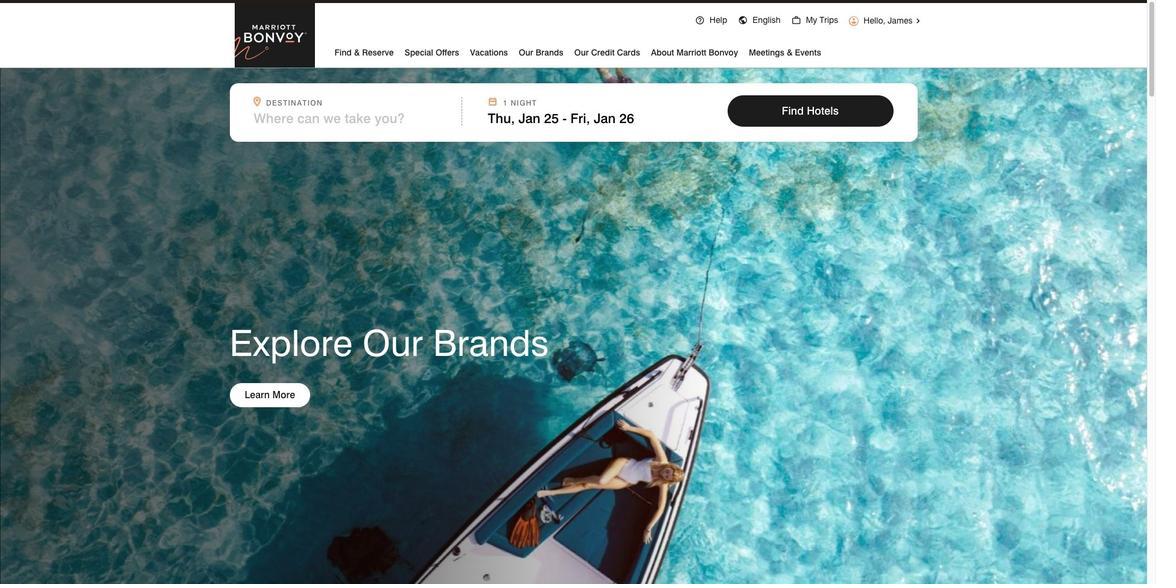 Task type: vqa. For each thing, say whether or not it's contained in the screenshot.
Premium Incheon hotel with private wellness spa and pool in the midst of Songdo Global City.
no



Task type: locate. For each thing, give the bounding box(es) containing it.
round image
[[849, 16, 859, 26]]

round image
[[695, 16, 705, 25], [738, 16, 748, 25], [792, 16, 801, 25]]

0 horizontal spatial round image
[[695, 16, 705, 25]]

2 round image from the left
[[738, 16, 748, 25]]

None search field
[[230, 83, 918, 142]]

1 horizontal spatial round image
[[738, 16, 748, 25]]

2 horizontal spatial round image
[[792, 16, 801, 25]]

Where can we take you? text field
[[254, 110, 439, 126]]

1 round image from the left
[[695, 16, 705, 25]]



Task type: describe. For each thing, give the bounding box(es) containing it.
destination field
[[254, 110, 454, 126]]

3 round image from the left
[[792, 16, 801, 25]]



